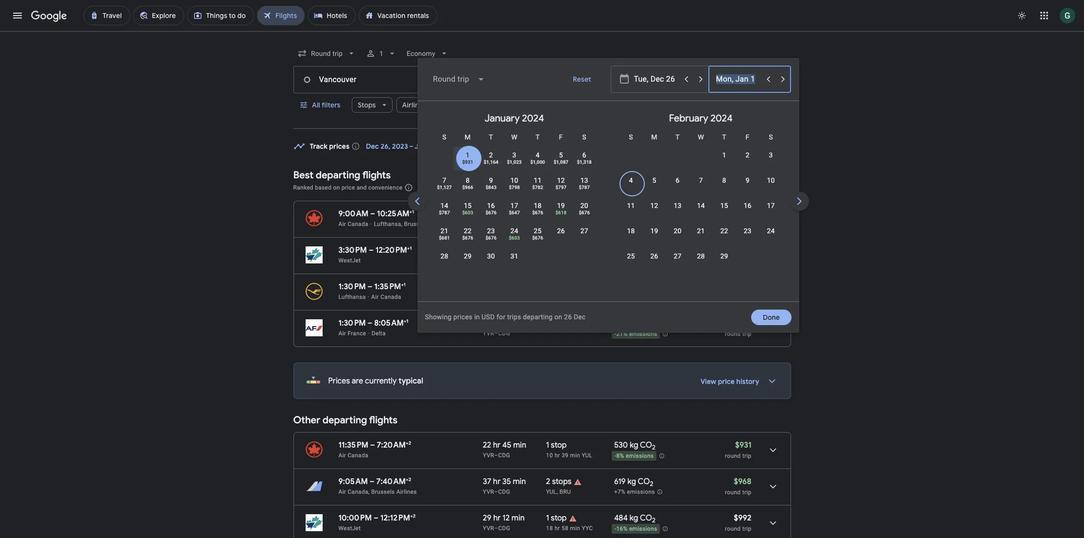 Task type: describe. For each thing, give the bounding box(es) containing it.
hr for 37
[[493, 477, 501, 487]]

Departure time: 3:30 PM. text field
[[339, 245, 367, 255]]

+7% emissions
[[614, 489, 655, 495]]

4 inside 1 stop 4 hr 19 min yyz
[[546, 221, 550, 227]]

yul inside '1 stop 10 hr 39 min yul'
[[582, 452, 593, 459]]

min inside 1 stop 4 hr 19 min yyz
[[567, 221, 577, 227]]

7 $1,127
[[437, 176, 452, 190]]

1 vertical spatial airlines
[[429, 221, 450, 227]]

fri, feb 2 element
[[746, 150, 750, 160]]

any
[[493, 142, 506, 150]]

10 for 10
[[767, 176, 775, 184]]

1,
[[428, 142, 433, 150]]

air down 1:30 pm – 1:35 pm + 1
[[371, 294, 379, 300]]

connecting
[[641, 101, 679, 109]]

12 for 12 $797
[[557, 176, 565, 184]]

change appearance image
[[1011, 4, 1034, 27]]

23 for 23 $676
[[487, 227, 495, 235]]

$931 round trip
[[725, 440, 752, 459]]

history
[[737, 377, 759, 386]]

done button
[[751, 306, 792, 330]]

17 for 17 $647
[[511, 202, 518, 209]]

2 inside button
[[746, 151, 750, 159]]

yvr for 29
[[483, 525, 494, 532]]

3 for 3
[[769, 151, 773, 159]]

2 inside 619 kg co 2
[[650, 480, 654, 488]]

next image
[[788, 190, 811, 213]]

sun, feb 25 element
[[627, 251, 635, 261]]

– inside 9:05 am – 7:40 am + 2
[[370, 477, 375, 487]]

– inside "9 hr 35 min yvr – cdg"
[[494, 330, 498, 337]]

kg for 484
[[630, 513, 638, 523]]

row containing 25
[[619, 247, 736, 275]]

bags button
[[447, 97, 485, 113]]

25 for 25 $676
[[534, 227, 542, 235]]

10:00 pm
[[339, 513, 372, 523]]

dec inside find the best price region
[[366, 142, 379, 150]]

wed, feb 14 element
[[697, 201, 705, 210]]

14 $787
[[439, 202, 450, 215]]

flights for other departing flights
[[369, 414, 398, 426]]

leaves vancouver international airport at 1:30 pm on tuesday, december 26 and arrives at paris charles de gaulle airport at 1:35 pm on wednesday, december 27. element
[[339, 281, 406, 292]]

min for 29
[[512, 513, 525, 523]]

air left france
[[339, 330, 346, 337]]

may
[[634, 184, 645, 191]]

8 button
[[713, 175, 736, 199]]

layover (1 of 1) is a 4 hr 19 min layover at toronto pearson international airport in toronto. element
[[546, 220, 609, 228]]

9:05 am
[[339, 477, 368, 487]]

, 1318 us dollars element
[[577, 159, 592, 165]]

times button
[[532, 97, 573, 113]]

departure time: 1:30 pm. text field for 1:35 pm
[[339, 282, 366, 292]]

1 horizontal spatial 27 button
[[666, 251, 689, 275]]

min for 9
[[509, 318, 522, 328]]

1 29 button from the left
[[456, 251, 479, 275]]

apply.
[[647, 184, 663, 191]]

tue, feb 27 element
[[674, 251, 682, 261]]

18 hr 58 min yyc
[[546, 525, 593, 532]]

required
[[459, 184, 482, 191]]

thu, jan 18 element
[[534, 201, 542, 210]]

view price history
[[701, 377, 759, 386]]

22 for 22
[[464, 227, 472, 235]]

sat, jan 27 element
[[581, 226, 588, 236]]

1 inside 9:00 am – 10:25 am + 1
[[412, 209, 414, 215]]

round for $992
[[725, 525, 741, 532]]

mon, jan 15 element
[[464, 201, 472, 210]]

for inside search field
[[497, 314, 506, 321]]

sat, feb 17 element
[[767, 201, 775, 210]]

1 inside 3:30 pm – 12:20 pm + 1
[[410, 245, 412, 251]]

1 vertical spatial canada
[[381, 294, 401, 300]]

tue, feb 20 element
[[674, 226, 682, 236]]

$676 for 18
[[532, 210, 543, 215]]

1 stop flight. element for 22 hr 45 min
[[546, 440, 567, 452]]

19 $618
[[556, 202, 567, 215]]

1 inside '1 stop 10 hr 39 min yul'
[[546, 440, 549, 450]]

1 vertical spatial air canada
[[371, 294, 401, 300]]

departing for best departing flights
[[316, 169, 360, 181]]

26 for the mon, feb 26 element
[[651, 252, 658, 260]]

w for february
[[698, 133, 704, 141]]

992 US dollars text field
[[734, 513, 752, 523]]

wed, feb 7 element
[[699, 175, 703, 185]]

fri, jan 19 element
[[557, 201, 565, 210]]

mon, jan 1, return date. element
[[466, 150, 470, 160]]

co for 484
[[640, 513, 652, 523]]

936 US dollars text field
[[734, 209, 752, 219]]

9 button
[[736, 175, 759, 199]]

2 inside 10:00 pm – 12:12 pm + 2
[[413, 513, 416, 519]]

round for $936
[[725, 221, 741, 228]]

Departure time: 9:05 AM. text field
[[339, 477, 368, 487]]

westjet for 10:00 pm
[[339, 525, 361, 532]]

hr for 16
[[492, 209, 500, 219]]

Departure time: 11:35 PM. text field
[[339, 440, 368, 450]]

co for 530
[[640, 440, 652, 450]]

2 stops flight. element
[[546, 477, 572, 488]]

cdg for 22
[[498, 452, 510, 459]]

round trip
[[725, 258, 752, 264]]

price button
[[489, 97, 528, 113]]

2 fees from the left
[[621, 184, 632, 191]]

2 vertical spatial airlines
[[396, 488, 417, 495]]

departing for other departing flights
[[323, 414, 367, 426]]

29 inside 29 hr 12 min yvr – cdg
[[483, 513, 492, 523]]

3 s from the left
[[629, 133, 633, 141]]

january
[[485, 112, 520, 124]]

24 button
[[759, 226, 783, 249]]

16 for $676
[[487, 202, 495, 209]]

yvr for 16
[[483, 221, 494, 227]]

16 hr 25 min yvr – cdg
[[483, 209, 525, 227]]

flight details. leaves vancouver international airport at 11:35 pm on tuesday, december 26 and arrives at paris charles de gaulle airport at 7:20 am on thursday, december 28. image
[[761, 438, 785, 462]]

12:12 pm
[[380, 513, 410, 523]]

kg for 530
[[630, 440, 638, 450]]

emissions inside 572 kg co avg emissions
[[626, 221, 654, 228]]

ranked based on price and convenience
[[293, 184, 403, 191]]

avg
[[614, 221, 624, 228]]

11:35 pm – 7:20 am + 2
[[339, 440, 411, 450]]

prices for prices are currently typical
[[328, 376, 350, 386]]

22 for 22 hr 45 min
[[483, 440, 491, 450]]

+ for 7:40 am
[[406, 476, 409, 483]]

20 for 20
[[674, 227, 682, 235]]

leaves vancouver international airport at 1:30 pm on tuesday, december 26 and arrives at paris charles de gaulle airport at 8:05 am on wednesday, december 27. element
[[339, 318, 408, 328]]

Arrival time: 1:35 PM on  Wednesday, December 27. text field
[[374, 281, 406, 292]]

2 28 button from the left
[[689, 251, 713, 275]]

learn more about ranking image
[[405, 183, 413, 192]]

22 inside button
[[721, 227, 728, 235]]

Departure text field
[[634, 67, 678, 93]]

7 for 7
[[699, 176, 703, 184]]

main menu image
[[12, 10, 23, 21]]

31 button
[[503, 251, 526, 275]]

619 kg co 2
[[614, 477, 654, 488]]

1 horizontal spatial brussels
[[404, 221, 428, 227]]

$676 for 20
[[579, 210, 590, 215]]

ranked
[[293, 184, 313, 191]]

-8% emissions
[[615, 453, 654, 459]]

Arrival time: 8:05 AM on  Wednesday, December 27. text field
[[374, 318, 408, 328]]

reset button
[[561, 68, 603, 91]]

find the best price region
[[293, 137, 791, 162]]

, 1127 us dollars element
[[437, 185, 452, 190]]

5 for 5 $1,087
[[559, 151, 563, 159]]

tue, jan 16 element
[[487, 201, 495, 210]]

flight details. leaves vancouver international airport at 9:05 am on tuesday, december 26 and arrives at paris charles de gaulle airport at 7:40 am on thursday, december 28. image
[[761, 475, 785, 498]]

$968 round trip
[[725, 477, 752, 496]]

+ for 8:05 am
[[404, 318, 406, 324]]

min for 18
[[570, 525, 580, 532]]

25 button
[[619, 251, 643, 275]]

45
[[502, 440, 512, 450]]

– inside 22 hr 45 min yvr – cdg
[[494, 452, 498, 459]]

f for february 2024
[[746, 133, 750, 141]]

– inside 11:35 pm – 7:20 am + 2
[[370, 440, 375, 450]]

572
[[614, 209, 627, 219]]

11 inside 'button'
[[627, 202, 635, 209]]

0 horizontal spatial on
[[333, 184, 340, 191]]

2 inside 2 $1,164
[[489, 151, 493, 159]]

– inside the 11 hr 50 min yvr – cdg
[[494, 257, 498, 264]]

airlines button
[[396, 93, 443, 117]]

,
[[557, 488, 558, 495]]

495 kg co 2 -14% emissions
[[614, 245, 657, 265]]

$787 for 13
[[579, 185, 590, 190]]

wed, feb 21 element
[[697, 226, 705, 236]]

2 inside 530 kg co 2
[[652, 443, 656, 452]]

29 for mon, jan 29 element
[[464, 252, 472, 260]]

airlines inside popup button
[[402, 101, 427, 109]]

dec inside search field
[[574, 314, 586, 321]]

min for 37
[[513, 477, 526, 487]]

wed, jan 10 element
[[511, 175, 518, 185]]

hr for 29
[[493, 513, 501, 523]]

done
[[763, 314, 780, 322]]

$787 for 14
[[439, 210, 450, 215]]

total duration 37 hr 35 min. element
[[483, 477, 546, 488]]

kg for 619
[[628, 477, 636, 487]]

, 676 us dollars element for 22
[[462, 235, 473, 241]]

connecting airports
[[641, 101, 706, 109]]

3 for 3 $1,023
[[513, 151, 516, 159]]

cdg for 11
[[498, 257, 510, 264]]

2 and from the left
[[597, 184, 607, 191]]

4 s from the left
[[769, 133, 773, 141]]

sat, jan 13 element
[[581, 175, 588, 185]]

1 inside 1:30 pm – 8:05 am + 1
[[406, 318, 408, 324]]

duration button
[[727, 97, 777, 113]]

nonstop
[[546, 318, 576, 328]]

co for 495
[[640, 245, 652, 255]]

Arrival time: 10:25 AM on  Wednesday, December 27. text field
[[377, 209, 414, 219]]

flights for best departing flights
[[362, 169, 391, 181]]

19 inside 1 stop 4 hr 19 min yyz
[[558, 221, 565, 227]]

sun, feb 18 element
[[627, 226, 635, 236]]

round for $931
[[725, 453, 741, 459]]

wed, feb 28 element
[[697, 251, 705, 261]]

bags
[[453, 101, 468, 109]]

yul inside layover (1 of 2) is a 2 hr 3 min layover at montréal-pierre elliott trudeau international airport in montreal. layover (2 of 2) is a 22 hr 45 min overnight layover at brussels airport in brussels. element
[[546, 488, 557, 495]]

9:00 am
[[339, 209, 369, 219]]

total duration 9 hr 35 min. element
[[483, 318, 546, 330]]

trip for $968
[[743, 489, 752, 496]]

all filters
[[312, 101, 340, 109]]

tue, feb 6 element
[[676, 175, 680, 185]]

12 for 12
[[651, 202, 658, 209]]

0 vertical spatial for
[[518, 184, 526, 191]]

1 fees from the left
[[505, 184, 516, 191]]

air down 9:05 am
[[339, 488, 346, 495]]

mon, feb 26 element
[[651, 251, 658, 261]]

21 $681
[[439, 227, 450, 241]]

17 for 17
[[767, 202, 775, 209]]

14 for 14
[[697, 202, 705, 209]]

bag
[[609, 184, 619, 191]]

23 for 23
[[744, 227, 752, 235]]

hr inside '1 stop 10 hr 39 min yul'
[[555, 452, 560, 459]]

16 button
[[736, 201, 759, 224]]

fri, jan 12 element
[[557, 175, 565, 185]]

2024 for february 2024
[[711, 112, 733, 124]]

thu, jan 25 element
[[534, 226, 542, 236]]

emissions
[[583, 101, 615, 109]]

hr for 11
[[491, 245, 498, 255]]

emissions button
[[577, 97, 631, 113]]

19 for 19
[[651, 227, 658, 235]]

yvr for 9
[[483, 330, 494, 337]]

16 $676
[[486, 202, 497, 215]]

trip for $936
[[743, 221, 752, 228]]

1 vertical spatial brussels
[[371, 488, 395, 495]]

– inside 1:30 pm – 1:35 pm + 1
[[368, 282, 373, 292]]

– inside 1:30 pm – 8:05 am + 1
[[368, 318, 373, 328]]

row containing 18
[[619, 222, 783, 249]]

2 vertical spatial air canada
[[339, 452, 368, 459]]

leaves vancouver international airport at 9:00 am on tuesday, december 26 and arrives at paris charles de gaulle airport at 10:25 am on wednesday, december 27. element
[[339, 209, 414, 219]]

1 horizontal spatial on
[[555, 314, 562, 321]]

8%
[[617, 453, 624, 459]]

air down departure time: 9:00 am. text field
[[339, 221, 346, 227]]

30 button
[[479, 251, 503, 275]]

10 for 10 $798
[[511, 176, 518, 184]]

– inside 3:30 pm – 12:20 pm + 1
[[369, 245, 374, 255]]

, 782 us dollars element
[[532, 185, 543, 190]]

15 button
[[713, 201, 736, 224]]

0 vertical spatial air canada
[[339, 221, 368, 227]]

hr inside 1 stop 4 hr 19 min yyz
[[551, 221, 557, 227]]

january 2024 row group
[[421, 105, 608, 297]]

, 647 us dollars element
[[509, 210, 520, 215]]

fri, feb 9 element
[[746, 175, 750, 185]]

619
[[614, 477, 626, 487]]

sat, jan 6 element
[[583, 150, 586, 160]]

leaves vancouver international airport at 10:00 pm on tuesday, december 26 and arrives at paris charles de gaulle airport at 12:12 pm on thursday, december 28. element
[[339, 513, 416, 523]]

26,
[[381, 142, 390, 150]]

$931 inside "$931 round trip"
[[735, 440, 752, 450]]

1 inside 1 $931
[[466, 151, 470, 159]]

9 inside button
[[746, 176, 750, 184]]

1 t from the left
[[489, 133, 493, 141]]

1:30 pm for 1:35 pm
[[339, 282, 366, 292]]

emissions inside "495 kg co 2 -14% emissions"
[[629, 258, 657, 265]]

Arrival time: 12:20 PM on  Wednesday, December 27. text field
[[376, 245, 412, 255]]

28 for sun, jan 28 element
[[441, 252, 448, 260]]

filters
[[321, 101, 340, 109]]

+ for 12:12 pm
[[410, 513, 413, 519]]

sun, jan 21 element
[[441, 226, 448, 236]]

sat, jan 20 element
[[581, 201, 588, 210]]

Arrival time: 7:40 AM on  Thursday, December 28. text field
[[376, 476, 411, 487]]

2 up -21% emissions
[[652, 321, 655, 330]]

total duration 22 hr 45 min. element
[[483, 440, 546, 452]]

10 $798
[[509, 176, 520, 190]]

-16% emissions
[[615, 526, 657, 532]]

, 787 us dollars element for 14
[[439, 210, 450, 215]]

2 s from the left
[[582, 133, 587, 141]]

Departure time: 10:00 PM. text field
[[339, 513, 372, 523]]

, 603 us dollars element for 24
[[509, 235, 520, 241]]

return text field for departure text box
[[716, 67, 760, 93]]

4 $1,000
[[530, 151, 545, 165]]

fri, jan 26 element
[[557, 226, 565, 236]]

charges
[[574, 184, 595, 191]]

1:30 pm for 8:05 am
[[339, 318, 366, 328]]

8:05 am
[[374, 318, 404, 328]]

18 $676
[[532, 202, 543, 215]]

21 for 21 $681
[[441, 227, 448, 235]]

, 681 us dollars element
[[439, 235, 450, 241]]

$1,087
[[554, 159, 569, 165]]

thu, feb 1 element
[[723, 150, 726, 160]]

- for 530
[[615, 453, 617, 459]]

16%
[[617, 526, 628, 532]]

thu, jan 4 element
[[536, 150, 540, 160]]

main content containing best departing flights
[[293, 137, 791, 538]]

931 US dollars text field
[[735, 440, 752, 450]]

0 horizontal spatial 26 button
[[549, 226, 573, 249]]

fri, jan 5 element
[[559, 150, 563, 160]]

leaves vancouver international airport at 9:05 am on tuesday, december 26 and arrives at paris charles de gaulle airport at 7:40 am on thursday, december 28. element
[[339, 476, 411, 487]]

1 button
[[362, 42, 401, 65]]

, 1087 us dollars element
[[554, 159, 569, 165]]

25 inside "16 hr 25 min yvr – cdg"
[[502, 209, 510, 219]]

tue, jan 2 element
[[489, 150, 493, 160]]

showing
[[425, 314, 452, 321]]

14 button
[[689, 201, 713, 224]]

wed, jan 24 element
[[511, 226, 518, 236]]

1 inside button
[[723, 151, 726, 159]]

16 for hr
[[483, 209, 490, 219]]

flight details. leaves vancouver international airport at 1:30 pm on tuesday, december 26 and arrives at paris charles de gaulle airport at 8:05 am on wednesday, december 27. image
[[761, 316, 785, 340]]

$1,220
[[728, 318, 752, 328]]

fri, feb 23 element
[[744, 226, 752, 236]]

+7%
[[614, 489, 626, 495]]

484
[[614, 513, 628, 523]]

1:35 pm
[[374, 282, 401, 292]]

thu, jan 11 element
[[534, 175, 542, 185]]

row containing 4
[[619, 171, 783, 199]]

sat, feb 24 element
[[767, 226, 775, 236]]

, 676 us dollars element for 20
[[579, 210, 590, 215]]

f for january 2024
[[559, 133, 563, 141]]

13 for 13 $787
[[581, 176, 588, 184]]

airports
[[680, 101, 706, 109]]

sun, jan 7 element
[[443, 175, 446, 185]]



Task type: vqa. For each thing, say whether or not it's contained in the screenshot.


Task type: locate. For each thing, give the bounding box(es) containing it.
row containing 28
[[433, 247, 526, 275]]

- for 2
[[615, 331, 617, 337]]

21 for 21
[[697, 227, 705, 235]]

27 for tue, feb 27 element
[[674, 252, 682, 260]]

2 vertical spatial 25
[[627, 252, 635, 260]]

5 round from the top
[[725, 489, 741, 496]]

25 for 25
[[627, 252, 635, 260]]

17 inside '17 $647'
[[511, 202, 518, 209]]

5 up , 1087 us dollars 'element' in the top right of the page
[[559, 151, 563, 159]]

1 horizontal spatial 20
[[674, 227, 682, 235]]

row containing 14
[[433, 196, 596, 224]]

mon, jan 29 element
[[464, 251, 472, 261]]

6 left wed, feb 7 element on the top
[[676, 176, 680, 184]]

0 horizontal spatial 22
[[464, 227, 472, 235]]

10 inside 10 button
[[767, 176, 775, 184]]

12 button
[[643, 201, 666, 224]]

5 inside button
[[653, 176, 656, 184]]

yvr for 37
[[483, 488, 494, 495]]

price
[[495, 101, 511, 109]]

, 1164 us dollars element
[[484, 159, 499, 165]]

nonstop flight. element
[[546, 318, 576, 330]]

1 horizontal spatial 10
[[546, 452, 553, 459]]

2 button
[[736, 150, 759, 174]]

duration
[[732, 101, 760, 109]]

thu, feb 22 element
[[721, 226, 728, 236]]

february 2024
[[669, 112, 733, 124]]

6 trip from the top
[[743, 525, 752, 532]]

1 vertical spatial 20
[[674, 227, 682, 235]]

4 t from the left
[[722, 133, 727, 141]]

11 button
[[619, 201, 643, 224]]

m
[[465, 133, 471, 141], [651, 133, 657, 141]]

– inside "16 hr 25 min yvr – cdg"
[[494, 221, 498, 227]]

6 round from the top
[[725, 525, 741, 532]]

24 down total duration 16 hr 25 min. element
[[511, 227, 518, 235]]

1 vertical spatial on
[[555, 314, 562, 321]]

trip inside the $992 round trip
[[743, 525, 752, 532]]

1 vertical spatial prices
[[328, 376, 350, 386]]

1 cdg from the top
[[498, 221, 510, 227]]

1 vertical spatial 25
[[534, 227, 542, 235]]

0 horizontal spatial fees
[[505, 184, 516, 191]]

3 cdg from the top
[[498, 330, 510, 337]]

495
[[614, 245, 628, 255]]

0 horizontal spatial 27
[[581, 227, 588, 235]]

27 button right fri, jan 26 element
[[573, 226, 596, 249]]

m inside january 2024 row group
[[465, 133, 471, 141]]

0 vertical spatial canada
[[348, 221, 368, 227]]

18 for 18 $676
[[534, 202, 542, 209]]

kg inside 530 kg co 2
[[630, 440, 638, 450]]

29 down 22 $676
[[464, 252, 472, 260]]

stop for 1 stop 4 hr 19 min yyz
[[551, 209, 567, 219]]

sat, feb 3 element
[[769, 150, 773, 160]]

cdg for 37
[[498, 488, 510, 495]]

0 horizontal spatial yul
[[546, 488, 557, 495]]

4 up the , 1000 us dollars element
[[536, 151, 540, 159]]

trip down $1,220 text field
[[743, 331, 752, 337]]

2 horizontal spatial 4
[[629, 176, 633, 184]]

10 inside 10 $798
[[511, 176, 518, 184]]

24 inside 24 $603
[[511, 227, 518, 235]]

main content
[[293, 137, 791, 538]]

$676 for 22
[[462, 235, 473, 241]]

air canada, brussels airlines
[[339, 488, 417, 495]]

35 inside "9 hr 35 min yvr – cdg"
[[499, 318, 507, 328]]

– inside 29 hr 12 min yvr – cdg
[[494, 525, 498, 532]]

hr down 37 hr 35 min yvr – cdg
[[493, 513, 501, 523]]

25
[[502, 209, 510, 219], [534, 227, 542, 235], [627, 252, 635, 260]]

2 horizontal spatial 18
[[627, 227, 635, 235]]

loading results progress bar
[[0, 31, 1084, 33]]

1 horizontal spatial yul
[[582, 452, 593, 459]]

0 horizontal spatial 28 button
[[433, 251, 456, 275]]

0 horizontal spatial 8
[[466, 176, 470, 184]]

and down "best departing flights" in the left top of the page
[[357, 184, 367, 191]]

0 vertical spatial 6
[[583, 151, 586, 159]]

Departure text field
[[634, 66, 679, 92]]

on right trips at the bottom left
[[555, 314, 562, 321]]

3 stop from the top
[[551, 513, 567, 523]]

round down 22 button
[[725, 258, 741, 264]]

mon, feb 5 element
[[653, 175, 656, 185]]

3 up $1,023
[[513, 151, 516, 159]]

mon, jan 8 element
[[466, 175, 470, 185]]

1 stop 10 hr 39 min yul
[[546, 440, 593, 459]]

13 inside 'button'
[[674, 202, 682, 209]]

22
[[464, 227, 472, 235], [721, 227, 728, 235], [483, 440, 491, 450]]

any dates
[[493, 142, 526, 150]]

, 676 us dollars element up mon, jan 29 element
[[462, 235, 473, 241]]

leaves vancouver international airport at 11:35 pm on tuesday, december 26 and arrives at paris charles de gaulle airport at 7:20 am on thursday, december 28. element
[[339, 440, 411, 450]]

2 1:30 pm from the top
[[339, 318, 366, 328]]

cdg down total duration 29 hr 12 min. element
[[498, 525, 510, 532]]

yul down 2 stops flight. element
[[546, 488, 557, 495]]

total duration 16 hr 25 min. element
[[483, 209, 546, 220]]

1 vertical spatial flights
[[369, 414, 398, 426]]

$968
[[734, 477, 752, 487]]

14 inside 14 button
[[697, 202, 705, 209]]

1 horizontal spatial fees
[[621, 184, 632, 191]]

1 vertical spatial $787
[[439, 210, 450, 215]]

mon, feb 12 element
[[651, 201, 658, 210]]

1 horizontal spatial $931
[[735, 440, 752, 450]]

wed, jan 31 element
[[511, 251, 518, 261]]

trip for $992
[[743, 525, 752, 532]]

12 inside 29 hr 12 min yvr – cdg
[[503, 513, 510, 523]]

flights up "leaves vancouver international airport at 11:35 pm on tuesday, december 26 and arrives at paris charles de gaulle airport at 7:20 am on thursday, december 28." element
[[369, 414, 398, 426]]

6 for 6
[[676, 176, 680, 184]]

airlines up 2023 – jan
[[402, 101, 427, 109]]

air canada
[[339, 221, 368, 227], [371, 294, 401, 300], [339, 452, 368, 459]]

26 button left tue, feb 27 element
[[643, 251, 666, 275]]

2 15 from the left
[[721, 202, 728, 209]]

2 29 button from the left
[[713, 251, 736, 275]]

+ for 7:20 am
[[406, 440, 409, 446]]

prices left the are at left
[[328, 376, 350, 386]]

18 inside 18 $676
[[534, 202, 542, 209]]

9:00 am – 10:25 am + 1
[[339, 209, 414, 219]]

29 for thu, feb 29 element
[[721, 252, 728, 260]]

0 vertical spatial 26
[[557, 227, 565, 235]]

$936 round trip
[[725, 209, 752, 228]]

1 stop flight. element
[[546, 209, 567, 220], [546, 440, 567, 452], [546, 513, 567, 524]]

21 up $681
[[441, 227, 448, 235]]

18 down 1 stop on the right bottom of page
[[546, 525, 553, 532]]

2 inside 11:35 pm – 7:20 am + 2
[[409, 440, 411, 446]]

5 for 5
[[653, 176, 656, 184]]

None text field
[[293, 66, 446, 93]]

4 left may
[[629, 176, 633, 184]]

21 inside button
[[697, 227, 705, 235]]

0 horizontal spatial 4
[[536, 151, 540, 159]]

yvr inside 29 hr 12 min yvr – cdg
[[483, 525, 494, 532]]

, 787 us dollars element up 'sun, jan 21' element on the top left of the page
[[439, 210, 450, 215]]

0 horizontal spatial and
[[357, 184, 367, 191]]

, 1023 us dollars element
[[507, 159, 522, 165]]

19 for 19 $618
[[557, 202, 565, 209]]

trip inside $968 round trip
[[743, 489, 752, 496]]

1 vertical spatial departing
[[523, 314, 553, 321]]

1 f from the left
[[559, 133, 563, 141]]

hr inside "16 hr 25 min yvr – cdg"
[[492, 209, 500, 219]]

484 kg co 2
[[614, 513, 656, 525]]

$1,023
[[507, 159, 522, 165]]

1 vertical spatial yul
[[546, 488, 557, 495]]

1 departure time: 1:30 pm. text field from the top
[[339, 282, 366, 292]]

tue, jan 9 element
[[489, 175, 493, 185]]

t up thu, feb 1 element
[[722, 133, 727, 141]]

1 vertical spatial price
[[718, 377, 735, 386]]

2 cdg from the top
[[498, 257, 510, 264]]

1 8 from the left
[[466, 176, 470, 184]]

0 horizontal spatial 6
[[583, 151, 586, 159]]

1 vertical spatial 5
[[653, 176, 656, 184]]

23 inside 23 $676
[[487, 227, 495, 235]]

1 inside popup button
[[380, 50, 383, 57]]

$931 left flight details. leaves vancouver international airport at 11:35 pm on tuesday, december 26 and arrives at paris charles de gaulle airport at 7:20 am on thursday, december 28. icon at the right
[[735, 440, 752, 450]]

29 down 37 hr 35 min yvr – cdg
[[483, 513, 492, 523]]

tue, feb 13 element
[[674, 201, 682, 210]]

1 vertical spatial 26 button
[[643, 251, 666, 275]]

kg inside 619 kg co 2
[[628, 477, 636, 487]]

2 left stops
[[546, 477, 550, 487]]

hr left fri, jan 26 element
[[551, 221, 557, 227]]

stop for 1 stop 10 hr 39 min yul
[[551, 440, 567, 450]]

m for february 2024
[[651, 133, 657, 141]]

1 horizontal spatial , 787 us dollars element
[[579, 185, 590, 190]]

-21% emissions
[[615, 331, 657, 337]]

, 676 us dollars element for 18
[[532, 210, 543, 215]]

cdg inside 37 hr 35 min yvr – cdg
[[498, 488, 510, 495]]

min inside "9 hr 35 min yvr – cdg"
[[509, 318, 522, 328]]

, 966 us dollars element
[[462, 185, 473, 190]]

wed, jan 17 element
[[511, 201, 518, 210]]

kg inside "495 kg co 2 -14% emissions"
[[630, 245, 638, 255]]

1 3 from the left
[[513, 151, 516, 159]]

previous image
[[406, 190, 429, 213]]

1 horizontal spatial 21
[[697, 227, 705, 235]]

hr left 39
[[555, 452, 560, 459]]

2024 inside find the best price region
[[435, 142, 451, 150]]

departure time: 1:30 pm. text field for 8:05 am
[[339, 318, 366, 328]]

11 inside the 11 hr 50 min yvr – cdg
[[483, 245, 489, 255]]

35 inside 37 hr 35 min yvr – cdg
[[503, 477, 511, 487]]

1 15 from the left
[[464, 202, 472, 209]]

9 $843
[[486, 176, 497, 190]]

min inside 29 hr 12 min yvr – cdg
[[512, 513, 525, 523]]

, 676 us dollars element right 24 $603
[[532, 235, 543, 241]]

1 1 stop flight. element from the top
[[546, 209, 567, 220]]

connecting airports button
[[635, 97, 723, 113]]

0 horizontal spatial 7
[[443, 176, 446, 184]]

1 vertical spatial 27
[[674, 252, 682, 260]]

2 departure time: 1:30 pm. text field from the top
[[339, 318, 366, 328]]

min inside '1 stop 10 hr 39 min yul'
[[570, 452, 580, 459]]

sat, feb 10 element
[[767, 175, 775, 185]]

0 horizontal spatial 2024
[[435, 142, 451, 150]]

lufthansa
[[339, 294, 366, 300]]

4 yvr from the top
[[483, 452, 494, 459]]

7 button
[[689, 175, 713, 199]]

0 vertical spatial , 787 us dollars element
[[579, 185, 590, 190]]

hr left 50
[[491, 245, 498, 255]]

january 2024
[[485, 112, 544, 124]]

stop inside 1 stop 4 hr 19 min yyz
[[551, 209, 567, 219]]

yul , bru
[[546, 488, 571, 495]]

1 17 from the left
[[511, 202, 518, 209]]

8 down 1 button
[[723, 176, 726, 184]]

17 inside button
[[767, 202, 775, 209]]

1 and from the left
[[357, 184, 367, 191]]

$798
[[509, 185, 520, 190]]

12 down 37 hr 35 min yvr – cdg
[[503, 513, 510, 523]]

13 for 13
[[674, 202, 682, 209]]

1 round from the top
[[725, 221, 741, 228]]

row containing 7
[[433, 171, 596, 199]]

24 for 24 $603
[[511, 227, 518, 235]]

3 1 stop flight. element from the top
[[546, 513, 567, 524]]

None field
[[293, 45, 360, 62], [403, 45, 453, 62], [425, 68, 492, 91], [293, 45, 360, 62], [403, 45, 453, 62], [425, 68, 492, 91]]

air
[[339, 221, 346, 227], [371, 294, 379, 300], [339, 330, 346, 337], [339, 452, 346, 459], [339, 488, 346, 495]]

1 24 from the left
[[511, 227, 518, 235]]

2 stop from the top
[[551, 440, 567, 450]]

0 vertical spatial $931
[[462, 159, 473, 165]]

1 s from the left
[[442, 133, 447, 141]]

0 vertical spatial 5
[[559, 151, 563, 159]]

15 $603
[[462, 202, 473, 215]]

min
[[512, 209, 525, 219], [567, 221, 577, 227], [511, 245, 525, 255], [509, 318, 522, 328], [513, 440, 526, 450], [570, 452, 580, 459], [513, 477, 526, 487], [512, 513, 525, 523], [570, 525, 580, 532]]

, 676 us dollars element for 16
[[486, 210, 497, 215]]

layover (1 of 1) is a 10 hr 39 min layover at montréal-pierre elliott trudeau international airport in montreal. element
[[546, 452, 609, 459]]

4 round from the top
[[725, 453, 741, 459]]

2 horizontal spatial 25
[[627, 252, 635, 260]]

27 button
[[573, 226, 596, 249], [666, 251, 689, 275]]

0 vertical spatial 27 button
[[573, 226, 596, 249]]

prices for prices include required taxes + fees for 1 adult. optional charges and bag fees may apply. passenger assistance
[[419, 184, 436, 191]]

23 inside button
[[744, 227, 752, 235]]

hr inside "9 hr 35 min yvr – cdg"
[[489, 318, 497, 328]]

7 inside button
[[699, 176, 703, 184]]

- inside "495 kg co 2 -14% emissions"
[[615, 258, 617, 265]]

co right "sun, feb 25" element
[[640, 245, 652, 255]]

air down 11:35 pm
[[339, 452, 346, 459]]

Arrival time: 12:12 PM on  Thursday, December 28. text field
[[380, 513, 416, 523]]

29 inside february 2024 row group
[[721, 252, 728, 260]]

1 28 from the left
[[441, 252, 448, 260]]

18 inside button
[[627, 227, 635, 235]]

5 button
[[643, 175, 666, 199]]

stops
[[358, 101, 376, 109]]

0 horizontal spatial 17
[[511, 202, 518, 209]]

track
[[310, 142, 328, 150]]

row group
[[794, 105, 981, 297]]

passenger assistance button
[[664, 184, 724, 191]]

28 button inside january 2024 row group
[[433, 251, 456, 275]]

m for january 2024
[[465, 133, 471, 141]]

29 down 22 button
[[721, 252, 728, 260]]

0 horizontal spatial , 787 us dollars element
[[439, 210, 450, 215]]

1 horizontal spatial 13
[[674, 202, 682, 209]]

price
[[342, 184, 355, 191], [718, 377, 735, 386]]

trip
[[743, 221, 752, 228], [743, 258, 752, 264], [743, 331, 752, 337], [743, 453, 752, 459], [743, 489, 752, 496], [743, 525, 752, 532]]

None search field
[[293, 42, 981, 334]]

1 horizontal spatial prices
[[419, 184, 436, 191]]

5 cdg from the top
[[498, 488, 510, 495]]

6 inside 6 $1,318
[[583, 151, 586, 159]]

+ inside 3:30 pm – 12:20 pm + 1
[[407, 245, 410, 251]]

min inside "16 hr 25 min yvr – cdg"
[[512, 209, 525, 219]]

row
[[456, 142, 596, 174], [713, 142, 783, 174], [433, 171, 596, 199], [619, 171, 783, 199], [433, 196, 596, 224], [619, 196, 783, 224], [433, 222, 596, 249], [619, 222, 783, 249], [433, 247, 526, 275], [619, 247, 736, 275]]

8 for 8
[[723, 176, 726, 184]]

co right 'sun, feb 11' element
[[639, 209, 651, 219]]

25 inside button
[[627, 252, 635, 260]]

0 vertical spatial 11
[[534, 176, 542, 184]]

9 inside '9 $843'
[[489, 176, 493, 184]]

view price history image
[[760, 369, 784, 393]]

kg inside 484 kg co 2
[[630, 513, 638, 523]]

14 inside 14 $787
[[441, 202, 448, 209]]

18 for 18 hr 58 min yyc
[[546, 525, 553, 532]]

1 westjet from the top
[[339, 257, 361, 264]]

tue, jan 23 element
[[487, 226, 495, 236]]

0 vertical spatial 12
[[557, 176, 565, 184]]

11 down 23 $676
[[483, 245, 489, 255]]

3 $1,023
[[507, 151, 522, 165]]

2 7 from the left
[[699, 176, 703, 184]]

1 stop from the top
[[551, 209, 567, 219]]

air canada down 1:35 pm
[[371, 294, 401, 300]]

2024 for january 2024
[[522, 112, 544, 124]]

westjet
[[339, 257, 361, 264], [339, 525, 361, 532]]

37
[[483, 477, 491, 487]]

+ for 12:20 pm
[[407, 245, 410, 251]]

2 $1,164
[[484, 151, 499, 165]]

thu, feb 15 element
[[721, 201, 728, 210]]

kg right 572
[[629, 209, 637, 219]]

0 horizontal spatial price
[[342, 184, 355, 191]]

1:30 pm up air france
[[339, 318, 366, 328]]

6 cdg from the top
[[498, 525, 510, 532]]

, 1000 us dollars element
[[530, 159, 545, 165]]

co inside 530 kg co 2
[[640, 440, 652, 450]]

0 vertical spatial prices
[[419, 184, 436, 191]]

8 for 8 $966
[[466, 176, 470, 184]]

0 horizontal spatial m
[[465, 133, 471, 141]]

1 stop flight. element for 16 hr 25 min
[[546, 209, 567, 220]]

flights up the convenience
[[362, 169, 391, 181]]

2 vertical spatial canada
[[348, 452, 368, 459]]

4 trip from the top
[[743, 453, 752, 459]]

1 horizontal spatial m
[[651, 133, 657, 141]]

, 676 us dollars element
[[486, 210, 497, 215], [532, 210, 543, 215], [579, 210, 590, 215], [462, 235, 473, 241], [486, 235, 497, 241], [532, 235, 543, 241]]

w for january
[[511, 133, 518, 141]]

0 vertical spatial $787
[[579, 185, 590, 190]]

1 horizontal spatial w
[[698, 133, 704, 141]]

1 horizontal spatial 28 button
[[689, 251, 713, 275]]

adult.
[[532, 184, 548, 191]]

8 up , 966 us dollars "element"
[[466, 176, 470, 184]]

t up tue, jan 2 element
[[489, 133, 493, 141]]

westjet for 3:30 pm
[[339, 257, 361, 264]]

mon, feb 19 element
[[651, 226, 658, 236]]

2 trip from the top
[[743, 258, 752, 264]]

2 inside "495 kg co 2 -14% emissions"
[[652, 248, 656, 257]]

1 horizontal spatial 22
[[483, 440, 491, 450]]

trips
[[507, 314, 521, 321]]

6 for 6 $1,318
[[583, 151, 586, 159]]

, 787 us dollars element
[[579, 185, 590, 190], [439, 210, 450, 215]]

grid
[[421, 105, 981, 307]]

2 17 from the left
[[767, 202, 775, 209]]

1 horizontal spatial 2024
[[522, 112, 544, 124]]

2 round from the top
[[725, 258, 741, 264]]

25 inside the 25 $676
[[534, 227, 542, 235]]

1 vertical spatial dec
[[574, 314, 586, 321]]

, 843 us dollars element
[[486, 185, 497, 190]]

2 yvr from the top
[[483, 257, 494, 264]]

layover (1 of 2) is a 2 hr 3 min layover at montréal-pierre elliott trudeau international airport in montreal. layover (2 of 2) is a 22 hr 45 min overnight layover at brussels airport in brussels. element
[[546, 488, 609, 496]]

7 for 7 $1,127
[[443, 176, 446, 184]]

cdg inside 22 hr 45 min yvr – cdg
[[498, 452, 510, 459]]

12:20 pm
[[376, 245, 407, 255]]

$603 up total duration 11 hr 50 min. element
[[509, 235, 520, 241]]

2 t from the left
[[536, 133, 540, 141]]

$676 up "tue, jan 30" element
[[486, 235, 497, 241]]

26 inside february 2024 row group
[[651, 252, 658, 260]]

Arrival time: 7:20 AM on  Thursday, December 28. text field
[[377, 440, 411, 450]]

$966
[[462, 185, 473, 190]]

19 up the , 618 us dollars element
[[557, 202, 565, 209]]

yyc
[[582, 525, 593, 532]]

$603 for 24
[[509, 235, 520, 241]]

572 kg co avg emissions
[[614, 209, 654, 228]]

16 inside 16 button
[[744, 202, 752, 209]]

0 horizontal spatial f
[[559, 133, 563, 141]]

3:30 pm – 12:20 pm + 1
[[339, 245, 412, 255]]

canada down 9:00 am
[[348, 221, 368, 227]]

departing up departure time: 11:35 pm. text field
[[323, 414, 367, 426]]

2 21 from the left
[[697, 227, 705, 235]]

co inside 619 kg co 2
[[638, 477, 650, 487]]

9 for 9
[[489, 176, 493, 184]]

all filters button
[[293, 93, 348, 117]]

2 inside 9:05 am – 7:40 am + 2
[[409, 476, 411, 483]]

Departure time: 9:00 AM. text field
[[339, 209, 369, 219]]

kg for 495
[[630, 245, 638, 255]]

sort by: button
[[746, 178, 791, 196]]

21%
[[617, 331, 628, 337]]

m up mon, jan 1, return date. element
[[465, 133, 471, 141]]

23
[[487, 227, 495, 235], [744, 227, 752, 235]]

, 676 us dollars element for 23
[[486, 235, 497, 241]]

dec 26, 2023 – jan 1, 2024
[[366, 142, 451, 150]]

airlines up $681
[[429, 221, 450, 227]]

2 stops
[[546, 477, 572, 487]]

1 yvr from the top
[[483, 221, 494, 227]]

min inside the 11 hr 50 min yvr – cdg
[[511, 245, 525, 255]]

grid inside search field
[[421, 105, 981, 307]]

1 vertical spatial prices
[[454, 314, 473, 321]]

3 yvr from the top
[[483, 330, 494, 337]]

trip for $931
[[743, 453, 752, 459]]

bag fees button
[[609, 184, 632, 191]]

$992 round trip
[[725, 513, 752, 532]]

28 down 21 button
[[697, 252, 705, 260]]

currently
[[365, 376, 397, 386]]

none search field containing january 2024
[[293, 42, 981, 334]]

departing up ranked based on price and convenience
[[316, 169, 360, 181]]

brussels down "7:40 am"
[[371, 488, 395, 495]]

27 down '20 $676'
[[581, 227, 588, 235]]

3 round from the top
[[725, 331, 741, 337]]

, 676 us dollars element up the tue, jan 23 element
[[486, 210, 497, 215]]

, 931 us dollars element
[[462, 159, 473, 165]]

yvr inside "9 hr 35 min yvr – cdg"
[[483, 330, 494, 337]]

, 797 us dollars element
[[556, 185, 567, 190]]

0 horizontal spatial 28
[[441, 252, 448, 260]]

2 28 from the left
[[697, 252, 705, 260]]

w inside january 2024 row group
[[511, 133, 518, 141]]

, 676 us dollars element for 25
[[532, 235, 543, 241]]

2 vertical spatial departing
[[323, 414, 367, 426]]

14 for 14 $787
[[441, 202, 448, 209]]

2 vertical spatial stop
[[551, 513, 567, 523]]

2 inside 484 kg co 2
[[652, 516, 656, 525]]

thu, feb 29 element
[[721, 251, 728, 261]]

air canada down 11:35 pm
[[339, 452, 368, 459]]

cdg left wed, jan 24 element
[[498, 221, 510, 227]]

cdg
[[498, 221, 510, 227], [498, 257, 510, 264], [498, 330, 510, 337], [498, 452, 510, 459], [498, 488, 510, 495], [498, 525, 510, 532]]

sun, jan 28 element
[[441, 251, 448, 261]]

prices for track
[[329, 142, 350, 150]]

trip inside "$931 round trip"
[[743, 453, 752, 459]]

2 14 from the left
[[697, 202, 705, 209]]

17 $647
[[509, 202, 520, 215]]

0 vertical spatial stop
[[551, 209, 567, 219]]

6 yvr from the top
[[483, 525, 494, 532]]

grid containing january 2024
[[421, 105, 981, 307]]

15 for 15 $603
[[464, 202, 472, 209]]

1 vertical spatial 35
[[503, 477, 511, 487]]

23 down 936 us dollars text field
[[744, 227, 752, 235]]

1 horizontal spatial $603
[[509, 235, 520, 241]]

17 up , 647 us dollars element
[[511, 202, 518, 209]]

fri, feb 16 element
[[744, 201, 752, 210]]

total duration 11 hr 50 min. element
[[483, 245, 546, 257]]

cdg inside "16 hr 25 min yvr – cdg"
[[498, 221, 510, 227]]

2 23 from the left
[[744, 227, 752, 235]]

f inside january 2024 row group
[[559, 133, 563, 141]]

1 vertical spatial 4
[[629, 176, 633, 184]]

15 down required
[[464, 202, 472, 209]]

leaves vancouver international airport at 3:30 pm on tuesday, december 26 and arrives at paris charles de gaulle airport at 12:20 pm on wednesday, december 27. element
[[339, 245, 412, 255]]

0 horizontal spatial 27 button
[[573, 226, 596, 249]]

sun, feb 11 element
[[627, 201, 635, 210]]

29 button left "tue, jan 30" element
[[456, 251, 479, 275]]

layover (1 of 1) is a 18 hr 58 min overnight layover at calgary international airport in calgary. element
[[546, 524, 609, 532]]

530
[[614, 440, 628, 450]]

thu, feb 8 element
[[723, 175, 726, 185]]

16 inside 16 $676
[[487, 202, 495, 209]]

kg up -8% emissions
[[630, 440, 638, 450]]

11 for 11
[[534, 176, 542, 184]]

1 horizontal spatial 15
[[721, 202, 728, 209]]

wed, jan 3 element
[[513, 150, 516, 160]]

4 cdg from the top
[[498, 452, 510, 459]]

$787 up 'sun, jan 21' element on the top left of the page
[[439, 210, 450, 215]]

co up -8% emissions
[[640, 440, 652, 450]]

16 inside "16 hr 25 min yvr – cdg"
[[483, 209, 490, 219]]

5 trip from the top
[[743, 489, 752, 496]]

2 w from the left
[[698, 133, 704, 141]]

best
[[293, 169, 314, 181]]

11 inside 11 $782
[[534, 176, 542, 184]]

39
[[562, 452, 569, 459]]

– inside 9:00 am – 10:25 am + 1
[[370, 209, 375, 219]]

1 vertical spatial 1 stop flight. element
[[546, 440, 567, 452]]

4 inside button
[[629, 176, 633, 184]]

1 horizontal spatial for
[[518, 184, 526, 191]]

hr for 9
[[489, 318, 497, 328]]

2 right 7:20 am
[[409, 440, 411, 446]]

round down $992 on the bottom right of page
[[725, 525, 741, 532]]

flight details. leaves vancouver international airport at 10:00 pm on tuesday, december 26 and arrives at paris charles de gaulle airport at 12:12 pm on thursday, december 28. image
[[761, 511, 785, 535]]

2 horizontal spatial 9
[[746, 176, 750, 184]]

1 28 button from the left
[[433, 251, 456, 275]]

1 23 from the left
[[487, 227, 495, 235]]

min for 16
[[512, 209, 525, 219]]

1 14 from the left
[[441, 202, 448, 209]]

– inside 37 hr 35 min yvr – cdg
[[494, 488, 498, 495]]

2 24 from the left
[[767, 227, 775, 235]]

and
[[357, 184, 367, 191], [597, 184, 607, 191]]

14%
[[617, 258, 628, 265]]

sun, jan 14 element
[[441, 201, 448, 210]]

1 - from the top
[[615, 258, 617, 265]]

17
[[511, 202, 518, 209], [767, 202, 775, 209]]

1 w from the left
[[511, 133, 518, 141]]

1 horizontal spatial 24
[[767, 227, 775, 235]]

$676 for 16
[[486, 210, 497, 215]]

departing
[[316, 169, 360, 181], [523, 314, 553, 321], [323, 414, 367, 426]]

swap origin and destination. image
[[442, 74, 454, 86]]

26 for fri, jan 26 element
[[557, 227, 565, 235]]

1 21 from the left
[[441, 227, 448, 235]]

10 button
[[759, 175, 783, 199]]

, 603 us dollars element up mon, jan 22 element
[[462, 210, 473, 215]]

yvr inside 37 hr 35 min yvr – cdg
[[483, 488, 494, 495]]

2 right thu, feb 1 element
[[746, 151, 750, 159]]

departing right trips at the bottom left
[[523, 314, 553, 321]]

air canada down 9:00 am
[[339, 221, 368, 227]]

27 down 20 button
[[674, 252, 682, 260]]

20 for 20 $676
[[581, 202, 588, 209]]

view
[[701, 377, 717, 386]]

18 for 18
[[627, 227, 635, 235]]

by:
[[766, 183, 776, 192]]

prices left "learn more about tracked prices" image
[[329, 142, 350, 150]]

prices for showing
[[454, 314, 473, 321]]

11 up the , 782 us dollars element
[[534, 176, 542, 184]]

cdg for 9
[[498, 330, 510, 337]]

2 1 stop flight. element from the top
[[546, 440, 567, 452]]

$603 up mon, jan 22 element
[[462, 210, 473, 215]]

2 vertical spatial 26
[[564, 314, 572, 321]]

yyz
[[579, 221, 590, 227]]

8 inside 8 $966
[[466, 176, 470, 184]]

3 t from the left
[[676, 133, 680, 141]]

Departure time: 1:30 PM. text field
[[339, 282, 366, 292], [339, 318, 366, 328]]

35
[[499, 318, 507, 328], [503, 477, 511, 487]]

prices
[[419, 184, 436, 191], [328, 376, 350, 386]]

9 for 9 hr 35 min
[[483, 318, 487, 328]]

, 798 us dollars element
[[509, 185, 520, 190]]

$1,000
[[530, 159, 545, 165]]

19 button
[[643, 226, 666, 249]]

12 inside 12 $797
[[557, 176, 565, 184]]

19
[[557, 202, 565, 209], [558, 221, 565, 227], [651, 227, 658, 235]]

$931 inside january 2024 row group
[[462, 159, 473, 165]]

14 down $1,127
[[441, 202, 448, 209]]

learn more about tracked prices image
[[352, 142, 360, 150]]

, 618 us dollars element
[[556, 210, 567, 215]]

, 676 us dollars element up yyz
[[579, 210, 590, 215]]

7 inside 7 $1,127
[[443, 176, 446, 184]]

3 - from the top
[[615, 453, 617, 459]]

yvr for 22
[[483, 452, 494, 459]]

1 horizontal spatial 9
[[489, 176, 493, 184]]

co for 572
[[639, 209, 651, 219]]

1 horizontal spatial 12
[[557, 176, 565, 184]]

round down 936 us dollars text field
[[725, 221, 741, 228]]

0 horizontal spatial 11
[[483, 245, 489, 255]]

1 horizontal spatial 23
[[744, 227, 752, 235]]

sun, feb 4 element
[[629, 175, 633, 185]]

2 m from the left
[[651, 133, 657, 141]]

28 button
[[433, 251, 456, 275], [689, 251, 713, 275]]

1 horizontal spatial prices
[[454, 314, 473, 321]]

0 vertical spatial 4
[[536, 151, 540, 159]]

cdg inside 29 hr 12 min yvr – cdg
[[498, 525, 510, 532]]

+ inside 11:35 pm – 7:20 am + 2
[[406, 440, 409, 446]]

37 hr 35 min yvr – cdg
[[483, 477, 526, 495]]

mon, jan 22 element
[[464, 226, 472, 236]]

20
[[581, 202, 588, 209], [674, 227, 682, 235]]

cdg down total duration 9 hr 35 min. element
[[498, 330, 510, 337]]

3 trip from the top
[[743, 331, 752, 337]]

6 button
[[666, 175, 689, 199]]

4 - from the top
[[615, 526, 617, 532]]

dates
[[508, 142, 526, 150]]

0 vertical spatial 18
[[534, 202, 542, 209]]

18 down adult.
[[534, 202, 542, 209]]

cdg down 50
[[498, 257, 510, 264]]

Return text field
[[716, 66, 761, 92], [716, 67, 760, 93]]

9 hr 35 min yvr – cdg
[[483, 318, 522, 337]]

brussels down arrival time: 10:25 am on  wednesday, december 27. text box
[[404, 221, 428, 227]]

1 vertical spatial westjet
[[339, 525, 361, 532]]

0 vertical spatial 25
[[502, 209, 510, 219]]

23 down 16 $676
[[487, 227, 495, 235]]

0 horizontal spatial 20
[[581, 202, 588, 209]]

1 horizontal spatial 27
[[674, 252, 682, 260]]

9 right in
[[483, 318, 487, 328]]

february 2024 row group
[[608, 105, 794, 297]]

tue, jan 30 element
[[487, 251, 495, 261]]

9 left sort
[[746, 176, 750, 184]]

- for 484
[[615, 526, 617, 532]]

row containing 21
[[433, 222, 596, 249]]

kg for 572
[[629, 209, 637, 219]]

yvr inside the 11 hr 50 min yvr – cdg
[[483, 257, 494, 264]]

+ for 10:25 am
[[409, 209, 412, 215]]

0 horizontal spatial $603
[[462, 210, 473, 215]]

$787 up sat, jan 20 element
[[579, 185, 590, 190]]

2 3 from the left
[[769, 151, 773, 159]]

2 horizontal spatial 2024
[[711, 112, 733, 124]]

10 inside '1 stop 10 hr 39 min yul'
[[546, 452, 553, 459]]

1 vertical spatial stop
[[551, 440, 567, 450]]

passenger
[[664, 184, 693, 191]]

2 up -16% emissions
[[652, 516, 656, 525]]

2 vertical spatial 4
[[546, 221, 550, 227]]

3 right 'fri, feb 2' element
[[769, 151, 773, 159]]

968 US dollars text field
[[734, 477, 752, 487]]

35 left trips at the bottom left
[[499, 318, 507, 328]]

1 7 from the left
[[443, 176, 446, 184]]

$782
[[532, 185, 543, 190]]

1 m from the left
[[465, 133, 471, 141]]

11 right 572
[[627, 202, 635, 209]]

1220 US dollars text field
[[728, 318, 752, 328]]

kg up +7% emissions
[[628, 477, 636, 487]]

2 - from the top
[[615, 331, 617, 337]]

prices include required taxes + fees for 1 adult. optional charges and bag fees may apply. passenger assistance
[[419, 184, 724, 191]]

min for 11
[[511, 245, 525, 255]]

1 1:30 pm from the top
[[339, 282, 366, 292]]

28 inside february 2024 row group
[[697, 252, 705, 260]]

29 inside january 2024 row group
[[464, 252, 472, 260]]

hr for 22
[[493, 440, 501, 450]]

+ inside 1:30 pm – 8:05 am + 1
[[404, 318, 406, 324]]

2 up , 1164 us dollars element
[[489, 151, 493, 159]]

27 button left wed, feb 28 element
[[666, 251, 689, 275]]

12 down apply. on the top right of the page
[[651, 202, 658, 209]]

2 up +7% emissions
[[650, 480, 654, 488]]

28 inside january 2024 row group
[[441, 252, 448, 260]]

total duration 29 hr 12 min. element
[[483, 513, 546, 524]]

2024 down times
[[522, 112, 544, 124]]

 image
[[368, 294, 369, 300]]

+ for 1:35 pm
[[401, 281, 404, 288]]

2 f from the left
[[746, 133, 750, 141]]

0 horizontal spatial 25
[[502, 209, 510, 219]]

27 for "sat, jan 27" element
[[581, 227, 588, 235]]

in
[[474, 314, 480, 321]]

1 trip from the top
[[743, 221, 752, 228]]

15 for 15
[[721, 202, 728, 209]]

2 westjet from the top
[[339, 525, 361, 532]]

1 $931
[[462, 151, 473, 165]]

24 for 24
[[767, 227, 775, 235]]

0 vertical spatial departure time: 1:30 pm. text field
[[339, 282, 366, 292]]

1 inside 1:30 pm – 1:35 pm + 1
[[404, 281, 406, 288]]

1 inside 1 stop 4 hr 19 min yyz
[[546, 209, 549, 219]]

1 vertical spatial 11
[[627, 202, 635, 209]]

22 inside 22 $676
[[464, 227, 472, 235]]

, 603 us dollars element
[[462, 210, 473, 215], [509, 235, 520, 241]]

2 up -8% emissions
[[652, 443, 656, 452]]

2 8 from the left
[[723, 176, 726, 184]]

, 603 us dollars element for 15
[[462, 210, 473, 215]]

2 vertical spatial 11
[[483, 245, 489, 255]]

– inside 10:00 pm – 12:12 pm + 2
[[374, 513, 379, 523]]

trip inside $1,220 round trip
[[743, 331, 752, 337]]

row containing 11
[[619, 196, 783, 224]]

5 yvr from the top
[[483, 488, 494, 495]]

0 horizontal spatial 10
[[511, 176, 518, 184]]

1 vertical spatial , 787 us dollars element
[[439, 210, 450, 215]]

kg up -16% emissions
[[630, 513, 638, 523]]

0 vertical spatial 1:30 pm
[[339, 282, 366, 292]]

t up thu, jan 4 element
[[536, 133, 540, 141]]



